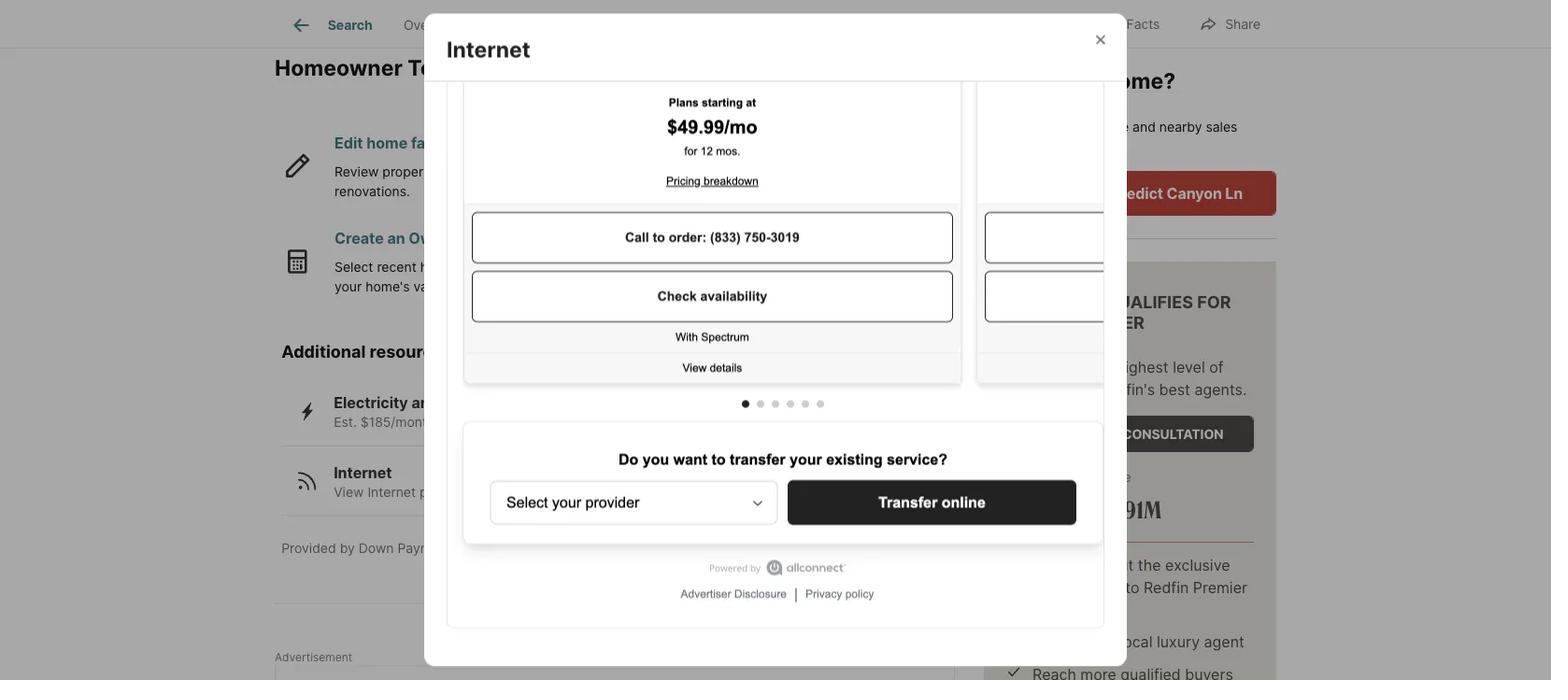 Task type: describe. For each thing, give the bounding box(es) containing it.
learn more
[[1006, 556, 1089, 574]]

payment
[[398, 541, 452, 557]]

renovations.
[[335, 183, 410, 199]]

1 horizontal spatial view
[[675, 229, 712, 247]]

home inside internet view internet plans and providers available for this home
[[649, 484, 684, 500]]

search link
[[290, 14, 373, 36]]

home inside select recent home sales to estimate your home's value.
[[420, 259, 455, 275]]

best
[[1159, 380, 1190, 398]]

est.
[[334, 415, 357, 430]]

schedule
[[1037, 426, 1107, 442]]

premier
[[1193, 578, 1247, 596]]

facts
[[1127, 16, 1160, 32]]

and inside track this home's value and nearby sales activity
[[1133, 118, 1156, 134]]

benedict
[[1099, 184, 1163, 202]]

details
[[440, 164, 481, 180]]

0 vertical spatial photos
[[737, 134, 788, 152]]

ln
[[1225, 184, 1243, 202]]

redfin
[[1144, 578, 1189, 596]]

2 vertical spatial internet
[[368, 484, 416, 500]]

1 tab from the left
[[478, 3, 607, 48]]

home?
[[1105, 67, 1176, 93]]

level
[[1173, 358, 1205, 376]]

canyon
[[1167, 184, 1222, 202]]

edit home facts link
[[335, 134, 448, 152]]

view owner dashboard link
[[675, 229, 847, 247]]

premier
[[1071, 312, 1145, 333]]

track for track this home's value and nearby sales activity
[[984, 118, 1018, 134]]

edit facts
[[1100, 16, 1160, 32]]

homeowner
[[275, 55, 403, 81]]

and inside internet view internet plans and providers available for this home
[[456, 484, 479, 500]]

track your estimate and nearby sale activity.
[[675, 259, 899, 295]]

i
[[1017, 184, 1022, 202]]

available
[[545, 484, 599, 500]]

overview
[[404, 17, 462, 33]]

additional
[[281, 341, 366, 362]]

search
[[328, 17, 373, 33]]

add
[[511, 164, 535, 180]]

update
[[675, 164, 720, 180]]

sales inside select recent home sales to estimate your home's value.
[[458, 259, 490, 275]]

nearby inside track your estimate and nearby sale activity.
[[828, 259, 870, 275]]

internet view internet plans and providers available for this home
[[334, 464, 684, 500]]

redfin's
[[1099, 380, 1155, 398]]

make
[[825, 164, 858, 180]]

$185/month,
[[360, 415, 439, 430]]

i own 3747 benedict canyon ln
[[1017, 184, 1243, 202]]

select
[[335, 259, 373, 275]]

track for track your estimate and nearby sale activity.
[[675, 259, 709, 275]]

by
[[340, 541, 355, 557]]

is this your home?
[[984, 67, 1176, 93]]

internet for internet view internet plans and providers available for this home
[[334, 464, 392, 482]]

overview tab
[[388, 3, 478, 48]]

2 tab from the left
[[607, 3, 746, 48]]

manage photos
[[675, 134, 788, 152]]

view inside internet view internet plans and providers available for this home
[[334, 484, 364, 500]]

agent
[[1204, 633, 1245, 651]]

or
[[809, 164, 821, 180]]

$2.91m
[[1095, 493, 1162, 524]]

property
[[383, 164, 436, 180]]

the for redfin
[[1138, 556, 1161, 574]]

work with a local luxury agent
[[1033, 633, 1245, 651]]

internet element
[[447, 14, 553, 63]]

recent
[[377, 259, 417, 275]]

electricity and solar est. $185/month, save                  $185 with rooftop solar
[[334, 394, 618, 430]]

plans
[[420, 484, 453, 500]]

–
[[1081, 493, 1090, 524]]

to inside select recent home sales to estimate your home's value.
[[494, 259, 506, 275]]

edit home facts
[[335, 134, 448, 152]]

track this home's value and nearby sales activity
[[984, 118, 1238, 154]]

and right wattbuy,
[[579, 541, 602, 557]]

agents.
[[1195, 380, 1247, 398]]

work
[[1033, 633, 1069, 651]]

own
[[1025, 184, 1056, 202]]

nearby inside track this home's value and nearby sales activity
[[1159, 118, 1202, 134]]

4 tab from the left
[[852, 3, 932, 48]]

2 owner from the left
[[715, 229, 764, 247]]

resources
[[370, 341, 452, 362]]

and inside review property details and add renovations.
[[484, 164, 507, 180]]

create
[[335, 229, 384, 247]]

tab list containing search
[[275, 0, 947, 48]]

an
[[387, 229, 405, 247]]

share button
[[1183, 4, 1276, 43]]

i own 3747 benedict canyon ln button
[[984, 171, 1276, 216]]

3747
[[1059, 184, 1096, 202]]

to inside about the exclusive services offered to redfin premier customers.
[[1125, 578, 1140, 596]]

create an owner estimate link
[[335, 229, 525, 247]]

sales inside track this home's value and nearby sales activity
[[1206, 118, 1238, 134]]

3 tab from the left
[[746, 3, 852, 48]]

home's inside track this home's value and nearby sales activity
[[1048, 118, 1093, 134]]

about
[[1093, 556, 1134, 574]]

rooftop
[[539, 415, 584, 430]]

0 horizontal spatial solar
[[442, 394, 479, 412]]

learn more link
[[1006, 556, 1089, 574]]



Task type: locate. For each thing, give the bounding box(es) containing it.
edit for edit facts
[[1100, 16, 1123, 32]]

and inside 'electricity and solar est. $185/month, save                  $185 with rooftop solar'
[[412, 394, 439, 412]]

estimate down estimate
[[510, 259, 563, 275]]

your up "value"
[[1052, 67, 1100, 93]]

private.
[[675, 183, 721, 199]]

them
[[862, 164, 893, 180]]

0 vertical spatial edit
[[1100, 16, 1123, 32]]

select recent home sales to estimate your home's value.
[[335, 259, 563, 295]]

value.
[[413, 279, 450, 295]]

0 horizontal spatial nearby
[[828, 259, 870, 275]]

1 horizontal spatial owner
[[715, 229, 764, 247]]

0 horizontal spatial the
[[1089, 358, 1112, 376]]

local
[[1120, 633, 1153, 651]]

is
[[984, 67, 1002, 93]]

sales up ln
[[1206, 118, 1238, 134]]

services
[[1006, 578, 1066, 596]]

of
[[1209, 358, 1224, 376]]

1 vertical spatial sale
[[1072, 469, 1097, 485]]

1 vertical spatial your
[[713, 259, 740, 275]]

and right plans
[[456, 484, 479, 500]]

home's down recent
[[366, 279, 410, 295]]

home up property
[[367, 134, 408, 152]]

review property details and add renovations.
[[335, 164, 535, 199]]

home's inside select recent home sales to estimate your home's value.
[[366, 279, 410, 295]]

estimate inside track your estimate and nearby sale activity.
[[744, 259, 797, 275]]

sale
[[874, 259, 899, 275], [1072, 469, 1097, 485]]

1 vertical spatial solar
[[588, 415, 618, 430]]

your inside track your estimate and nearby sale activity.
[[713, 259, 740, 275]]

home right for
[[649, 484, 684, 500]]

1 estimate from the left
[[510, 259, 563, 275]]

solar up save
[[442, 394, 479, 412]]

activity.
[[675, 279, 723, 295]]

track up the activity.
[[675, 259, 709, 275]]

to down about
[[1125, 578, 1140, 596]]

this for home's
[[1022, 118, 1045, 134]]

1 vertical spatial this
[[1022, 118, 1045, 134]]

home down 'manage photos' on the top of the page
[[724, 164, 758, 180]]

0 vertical spatial solar
[[442, 394, 479, 412]]

with right $185
[[509, 415, 535, 430]]

1 horizontal spatial your
[[713, 259, 740, 275]]

highest
[[1116, 358, 1169, 376]]

0 vertical spatial your
[[1052, 67, 1100, 93]]

review
[[335, 164, 379, 180]]

offered
[[1070, 578, 1121, 596]]

more
[[1051, 556, 1089, 574]]

1 horizontal spatial the
[[1138, 556, 1161, 574]]

0 horizontal spatial home's
[[366, 279, 410, 295]]

this inside internet view internet plans and providers available for this home
[[623, 484, 646, 500]]

wattbuy,
[[520, 541, 575, 557]]

$185
[[475, 415, 505, 430]]

0 vertical spatial track
[[984, 118, 1018, 134]]

a
[[1107, 633, 1116, 651]]

sale inside track your estimate and nearby sale activity.
[[874, 259, 899, 275]]

view up by at the bottom left of page
[[334, 484, 364, 500]]

and
[[1133, 118, 1156, 134], [484, 164, 507, 180], [801, 259, 824, 275], [412, 394, 439, 412], [456, 484, 479, 500], [579, 541, 602, 557]]

and inside track your estimate and nearby sale activity.
[[801, 259, 824, 275]]

with
[[509, 415, 535, 430], [1073, 633, 1103, 651]]

1 horizontal spatial sale
[[1072, 469, 1097, 485]]

your down select
[[335, 279, 362, 295]]

nearby down home?
[[1159, 118, 1202, 134]]

2 estimate from the left
[[744, 259, 797, 275]]

home's
[[1048, 118, 1093, 134], [366, 279, 410, 295]]

sale inside estimated sale price $2.45m – $2.91m
[[1072, 469, 1097, 485]]

0 horizontal spatial your
[[335, 279, 362, 295]]

this home qualifies for redfin premier
[[1006, 291, 1231, 333]]

1 vertical spatial the
[[1138, 556, 1161, 574]]

edit
[[1100, 16, 1123, 32], [335, 134, 363, 152]]

and left add on the top left of page
[[484, 164, 507, 180]]

0 horizontal spatial sales
[[458, 259, 490, 275]]

1 vertical spatial nearby
[[828, 259, 870, 275]]

estimated
[[1006, 469, 1068, 485]]

the inside about the exclusive services offered to redfin premier customers.
[[1138, 556, 1161, 574]]

0 vertical spatial view
[[675, 229, 712, 247]]

the inside experience the highest level of service from redfin's best agents.
[[1089, 358, 1112, 376]]

home
[[367, 134, 408, 152], [724, 164, 758, 180], [420, 259, 455, 275], [649, 484, 684, 500]]

your up the activity.
[[713, 259, 740, 275]]

to down estimate
[[494, 259, 506, 275]]

edit for edit home facts
[[335, 134, 363, 152]]

and up the $185/month,
[[412, 394, 439, 412]]

1 vertical spatial sales
[[458, 259, 490, 275]]

0 horizontal spatial with
[[509, 415, 535, 430]]

the
[[1089, 358, 1112, 376], [1138, 556, 1161, 574]]

create an owner estimate
[[335, 229, 525, 247]]

the for from
[[1089, 358, 1112, 376]]

edit left facts
[[1100, 16, 1123, 32]]

photos inside 'update home photos or make them private.'
[[762, 164, 805, 180]]

nearby
[[1159, 118, 1202, 134], [828, 259, 870, 275]]

customers.
[[1006, 601, 1085, 619]]

1 owner from the left
[[409, 229, 457, 247]]

down
[[359, 541, 394, 557]]

owner right the an at the left of page
[[409, 229, 457, 247]]

nearby down dashboard
[[828, 259, 870, 275]]

1 vertical spatial photos
[[762, 164, 805, 180]]

estimate inside select recent home sales to estimate your home's value.
[[510, 259, 563, 275]]

redfin
[[1006, 312, 1067, 333]]

1 horizontal spatial estimate
[[744, 259, 797, 275]]

manage
[[675, 134, 733, 152]]

view owner dashboard
[[675, 229, 847, 247]]

this for your
[[1007, 67, 1047, 93]]

estimated sale price $2.45m – $2.91m
[[1006, 469, 1162, 524]]

0 horizontal spatial estimate
[[510, 259, 563, 275]]

consultation
[[1122, 426, 1224, 442]]

value
[[1096, 118, 1129, 134]]

2 vertical spatial your
[[335, 279, 362, 295]]

1 vertical spatial with
[[1073, 633, 1103, 651]]

schedule a consultation
[[1037, 426, 1224, 442]]

with left a
[[1073, 633, 1103, 651]]

this inside track this home's value and nearby sales activity
[[1022, 118, 1045, 134]]

2 horizontal spatial your
[[1052, 67, 1100, 93]]

a
[[1110, 426, 1119, 442]]

owner up track your estimate and nearby sale activity.
[[715, 229, 764, 247]]

price
[[1100, 469, 1131, 485]]

experience the highest level of service from redfin's best agents.
[[1006, 358, 1247, 398]]

0 horizontal spatial owner
[[409, 229, 457, 247]]

photos up 'update home photos or make them private.'
[[737, 134, 788, 152]]

with inside 'electricity and solar est. $185/month, save                  $185 with rooftop solar'
[[509, 415, 535, 430]]

and right "value"
[[1133, 118, 1156, 134]]

1 vertical spatial to
[[1125, 578, 1140, 596]]

internet for internet
[[447, 36, 530, 62]]

1 vertical spatial edit
[[335, 134, 363, 152]]

home inside 'update home photos or make them private.'
[[724, 164, 758, 180]]

home up value.
[[420, 259, 455, 275]]

sales down estimate
[[458, 259, 490, 275]]

0 horizontal spatial edit
[[335, 134, 363, 152]]

owner
[[409, 229, 457, 247], [715, 229, 764, 247]]

learn
[[1006, 556, 1048, 574]]

0 vertical spatial to
[[494, 259, 506, 275]]

1 horizontal spatial sales
[[1206, 118, 1238, 134]]

service
[[1006, 380, 1058, 398]]

track up the activity
[[984, 118, 1018, 134]]

1 vertical spatial track
[[675, 259, 709, 275]]

0 vertical spatial sales
[[1206, 118, 1238, 134]]

additional resources
[[281, 341, 452, 362]]

solar right rooftop
[[588, 415, 618, 430]]

allconnect
[[606, 541, 673, 557]]

1 horizontal spatial with
[[1073, 633, 1103, 651]]

tab list
[[275, 0, 947, 48]]

0 vertical spatial nearby
[[1159, 118, 1202, 134]]

to
[[494, 259, 506, 275], [1125, 578, 1140, 596]]

0 horizontal spatial to
[[494, 259, 506, 275]]

electricity
[[334, 394, 408, 412]]

0 horizontal spatial view
[[334, 484, 364, 500]]

0 vertical spatial internet
[[447, 36, 530, 62]]

view down private.
[[675, 229, 712, 247]]

sales
[[1206, 118, 1238, 134], [458, 259, 490, 275]]

share
[[1225, 16, 1261, 32]]

estimate
[[461, 229, 525, 247]]

internet left plans
[[368, 484, 416, 500]]

estimate down view owner dashboard
[[744, 259, 797, 275]]

and down dashboard
[[801, 259, 824, 275]]

the up redfin
[[1138, 556, 1161, 574]]

1 horizontal spatial edit
[[1100, 16, 1123, 32]]

1 horizontal spatial to
[[1125, 578, 1140, 596]]

0 vertical spatial with
[[509, 415, 535, 430]]

tab
[[478, 3, 607, 48], [607, 3, 746, 48], [746, 3, 852, 48], [852, 3, 932, 48]]

exclusive
[[1165, 556, 1230, 574]]

1 vertical spatial view
[[334, 484, 364, 500]]

for
[[1197, 291, 1231, 312]]

0 horizontal spatial sale
[[874, 259, 899, 275]]

2 vertical spatial this
[[623, 484, 646, 500]]

1 horizontal spatial nearby
[[1159, 118, 1202, 134]]

1 vertical spatial home's
[[366, 279, 410, 295]]

edit up review
[[335, 134, 363, 152]]

edit facts button
[[1058, 4, 1176, 43]]

your
[[1052, 67, 1100, 93], [713, 259, 740, 275], [335, 279, 362, 295]]

photos left or
[[762, 164, 805, 180]]

provided by down payment resource, wattbuy, and allconnect
[[281, 541, 673, 557]]

providers
[[483, 484, 541, 500]]

solar
[[442, 394, 479, 412], [588, 415, 618, 430]]

1 vertical spatial internet
[[334, 464, 392, 482]]

this up the activity
[[1022, 118, 1045, 134]]

save
[[442, 415, 471, 430]]

this right is
[[1007, 67, 1047, 93]]

about the exclusive services offered to redfin premier customers.
[[1006, 556, 1247, 619]]

experience
[[1006, 358, 1085, 376]]

your inside select recent home sales to estimate your home's value.
[[335, 279, 362, 295]]

from
[[1062, 380, 1095, 398]]

0 vertical spatial sale
[[874, 259, 899, 275]]

dashboard
[[767, 229, 847, 247]]

luxury
[[1157, 633, 1200, 651]]

internet dialog
[[424, 0, 1127, 667]]

photos
[[737, 134, 788, 152], [762, 164, 805, 180]]

home's left "value"
[[1048, 118, 1093, 134]]

0 horizontal spatial track
[[675, 259, 709, 275]]

ad region
[[275, 666, 955, 680]]

internet down overview
[[447, 36, 530, 62]]

homeowner tools
[[275, 55, 465, 81]]

1 horizontal spatial solar
[[588, 415, 618, 430]]

0 vertical spatial home's
[[1048, 118, 1093, 134]]

1 horizontal spatial home's
[[1048, 118, 1093, 134]]

track inside track this home's value and nearby sales activity
[[984, 118, 1018, 134]]

internet down est.
[[334, 464, 392, 482]]

the up from
[[1089, 358, 1112, 376]]

edit inside edit facts button
[[1100, 16, 1123, 32]]

qualifies
[[1105, 291, 1193, 312]]

this right for
[[623, 484, 646, 500]]

0 vertical spatial the
[[1089, 358, 1112, 376]]

track inside track your estimate and nearby sale activity.
[[675, 259, 709, 275]]

1 horizontal spatial track
[[984, 118, 1018, 134]]

0 vertical spatial this
[[1007, 67, 1047, 93]]

schedule a consultation button
[[1006, 416, 1254, 452]]

internet inside dialog
[[447, 36, 530, 62]]



Task type: vqa. For each thing, say whether or not it's contained in the screenshot.
and,
no



